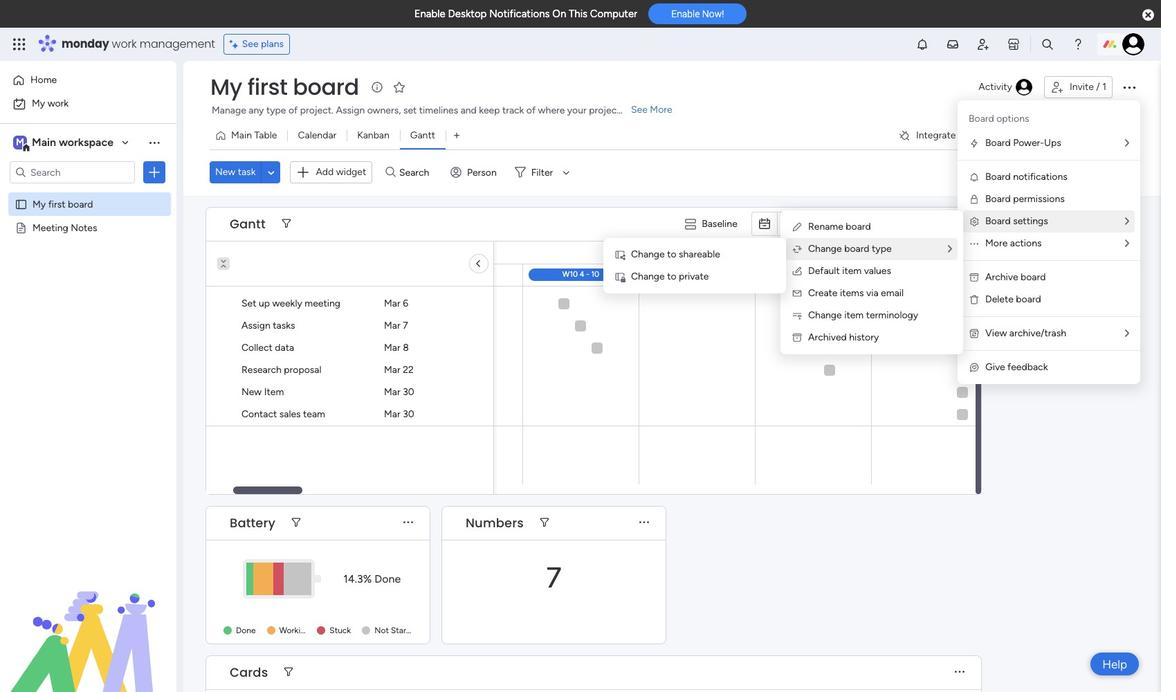 Task type: locate. For each thing, give the bounding box(es) containing it.
auto fit button
[[778, 213, 824, 235]]

new left task
[[215, 166, 235, 178]]

board right board notifications icon
[[985, 171, 1011, 183]]

mar for collect data
[[384, 342, 401, 354]]

1 horizontal spatial 7
[[546, 561, 562, 595]]

w9   feb 26 - 3
[[441, 270, 489, 279]]

working
[[279, 626, 310, 635]]

1 vertical spatial see
[[631, 104, 648, 116]]

w7   12 - 18
[[214, 270, 250, 279]]

board for delete board
[[1016, 293, 1041, 305]]

assign up collect
[[242, 320, 270, 331]]

set
[[242, 298, 256, 309]]

set up weekly meeting
[[242, 298, 341, 309]]

mar
[[384, 298, 401, 309], [384, 320, 401, 331], [384, 342, 401, 354], [384, 364, 401, 376], [384, 386, 401, 398], [384, 408, 401, 420]]

delete board image
[[969, 294, 980, 305]]

more right more actions image
[[985, 237, 1008, 249]]

to for shareable
[[667, 248, 677, 260]]

my down home
[[32, 98, 45, 109]]

4 mar from the top
[[384, 364, 401, 376]]

type right any
[[266, 104, 286, 116]]

board right board power-ups 'icon'
[[985, 137, 1011, 149]]

0 horizontal spatial 18
[[242, 270, 250, 279]]

1 horizontal spatial gantt
[[410, 129, 435, 141]]

0 vertical spatial assign
[[336, 104, 365, 116]]

type up values
[[872, 243, 892, 255]]

first up any
[[248, 71, 288, 102]]

12
[[228, 270, 235, 279]]

more right project at the top of page
[[650, 104, 672, 116]]

0 vertical spatial new
[[215, 166, 235, 178]]

1 list arrow image from the top
[[1125, 138, 1129, 148]]

gantt inside gantt field
[[230, 215, 266, 232]]

gantt for the gantt button
[[410, 129, 435, 141]]

arrow down image
[[558, 164, 575, 181]]

0 vertical spatial mar 30
[[384, 386, 414, 398]]

board
[[969, 113, 994, 125], [985, 137, 1011, 149], [985, 171, 1011, 183], [985, 193, 1011, 205], [985, 215, 1011, 227]]

8
[[403, 342, 409, 354]]

mar 8
[[384, 342, 409, 354]]

3 - from the left
[[586, 270, 590, 279]]

new left item
[[242, 386, 262, 398]]

activity button
[[973, 76, 1039, 98]]

0 vertical spatial list arrow image
[[1125, 138, 1129, 148]]

2 mar from the top
[[384, 320, 401, 331]]

0 vertical spatial gantt
[[410, 129, 435, 141]]

main for main table
[[231, 129, 252, 141]]

board for board options
[[969, 113, 994, 125]]

0 vertical spatial item
[[842, 265, 862, 277]]

change
[[808, 243, 842, 255], [631, 248, 665, 260], [631, 271, 665, 282], [808, 309, 842, 321]]

work right monday
[[112, 36, 137, 52]]

enable for enable now!
[[671, 8, 700, 20]]

1 vertical spatial item
[[844, 309, 864, 321]]

new inside button
[[215, 166, 235, 178]]

1 horizontal spatial type
[[872, 243, 892, 255]]

see inside button
[[242, 38, 259, 50]]

0 horizontal spatial gantt
[[230, 215, 266, 232]]

1 vertical spatial assign
[[242, 320, 270, 331]]

feb
[[454, 270, 467, 279]]

1 horizontal spatial more
[[985, 237, 1008, 249]]

options image
[[147, 165, 161, 179]]

1 18 from the left
[[242, 270, 250, 279]]

my first board inside list box
[[33, 198, 93, 210]]

management
[[140, 36, 215, 52]]

mar 22
[[384, 364, 414, 376]]

change right 'change to private' image
[[631, 271, 665, 282]]

2 list arrow image from the top
[[1125, 239, 1129, 248]]

new item
[[242, 386, 284, 398]]

give
[[985, 361, 1005, 373]]

1 vertical spatial first
[[48, 198, 65, 210]]

1 horizontal spatial new
[[242, 386, 262, 398]]

1 vertical spatial 7
[[546, 561, 562, 595]]

- for w12   18 - 24
[[820, 270, 823, 279]]

notifications
[[489, 8, 550, 20]]

private
[[679, 271, 709, 282]]

- for w10   4 - 10
[[586, 270, 590, 279]]

of left project.
[[289, 104, 298, 116]]

0 horizontal spatial see
[[242, 38, 259, 50]]

0 horizontal spatial main
[[32, 136, 56, 149]]

it
[[324, 626, 329, 635]]

6 mar from the top
[[384, 408, 401, 420]]

type for any
[[266, 104, 286, 116]]

0 vertical spatial more
[[650, 104, 672, 116]]

board for board settings
[[985, 215, 1011, 227]]

assign right project.
[[336, 104, 365, 116]]

gantt inside the gantt button
[[410, 129, 435, 141]]

workspace options image
[[147, 135, 161, 149]]

26
[[469, 270, 477, 279]]

done
[[375, 572, 401, 585], [236, 626, 256, 635]]

- left '3'
[[479, 270, 483, 279]]

set
[[403, 104, 417, 116]]

options image
[[1121, 79, 1138, 96]]

board options
[[969, 113, 1029, 125]]

board up notes
[[68, 198, 93, 210]]

my inside option
[[32, 98, 45, 109]]

Gantt field
[[226, 215, 269, 233]]

work inside option
[[48, 98, 69, 109]]

change down create
[[808, 309, 842, 321]]

change to private
[[631, 271, 709, 282]]

and
[[461, 104, 477, 116]]

invite members image
[[976, 37, 990, 51]]

0 horizontal spatial enable
[[414, 8, 446, 20]]

- right 12
[[237, 270, 240, 279]]

0 vertical spatial first
[[248, 71, 288, 102]]

proposal
[[284, 364, 321, 376]]

help button
[[1091, 653, 1139, 675]]

1 vertical spatial new
[[242, 386, 262, 398]]

item up "items"
[[842, 265, 862, 277]]

0 vertical spatial 30
[[403, 386, 414, 398]]

1 horizontal spatial see
[[631, 104, 648, 116]]

item down the create items via email
[[844, 309, 864, 321]]

board up delete board
[[1021, 271, 1046, 283]]

30
[[403, 386, 414, 398], [403, 408, 414, 420]]

1 horizontal spatial work
[[112, 36, 137, 52]]

2 - from the left
[[479, 270, 483, 279]]

rename board image
[[792, 221, 803, 233]]

1 horizontal spatial assign
[[336, 104, 365, 116]]

notifications
[[1013, 171, 1068, 183]]

baseline button
[[680, 213, 746, 235]]

collect data
[[242, 342, 294, 354]]

board power-ups
[[985, 137, 1061, 149]]

invite
[[1070, 81, 1094, 93]]

february
[[199, 246, 239, 258]]

default item values image
[[792, 266, 803, 277]]

of
[[289, 104, 298, 116], [527, 104, 536, 116]]

menu
[[958, 100, 1140, 384]]

1 vertical spatial list arrow image
[[1125, 239, 1129, 248]]

w12
[[793, 270, 808, 279]]

1 vertical spatial done
[[236, 626, 256, 635]]

0 horizontal spatial type
[[266, 104, 286, 116]]

board right board settings icon
[[985, 215, 1011, 227]]

power-
[[1013, 137, 1044, 149]]

enable left 'desktop'
[[414, 8, 446, 20]]

computer
[[590, 8, 638, 20]]

1 horizontal spatial done
[[375, 572, 401, 585]]

enable for enable desktop notifications on this computer
[[414, 8, 446, 20]]

table
[[254, 129, 277, 141]]

2 to from the top
[[667, 271, 677, 282]]

board up board power-ups 'icon'
[[969, 113, 994, 125]]

show board description image
[[369, 80, 385, 94]]

list box
[[0, 189, 176, 426]]

board down archive board
[[1016, 293, 1041, 305]]

to up the change to private
[[667, 248, 677, 260]]

1 horizontal spatial of
[[527, 104, 536, 116]]

1 horizontal spatial enable
[[671, 8, 700, 20]]

0 horizontal spatial work
[[48, 98, 69, 109]]

main inside workspace selection element
[[32, 136, 56, 149]]

done up cards
[[236, 626, 256, 635]]

board up change board type
[[846, 221, 871, 233]]

Search in workspace field
[[29, 164, 116, 180]]

of right track
[[527, 104, 536, 116]]

1 mar 30 from the top
[[384, 386, 414, 398]]

more dots image
[[955, 667, 965, 678]]

see inside "link"
[[631, 104, 648, 116]]

1 mar from the top
[[384, 298, 401, 309]]

0 vertical spatial type
[[266, 104, 286, 116]]

1 horizontal spatial main
[[231, 129, 252, 141]]

owners,
[[367, 104, 401, 116]]

change down rename
[[808, 243, 842, 255]]

see right project at the top of page
[[631, 104, 648, 116]]

Cards field
[[226, 663, 272, 681]]

0 horizontal spatial new
[[215, 166, 235, 178]]

main workspace
[[32, 136, 114, 149]]

terminology
[[866, 309, 918, 321]]

0 horizontal spatial more dots image
[[403, 518, 413, 528]]

gantt down manage any type of project. assign owners, set timelines and keep track of where your project stands.
[[410, 129, 435, 141]]

main left table
[[231, 129, 252, 141]]

actions
[[1010, 237, 1042, 249]]

more dots image
[[955, 219, 965, 229], [403, 518, 413, 528], [639, 518, 649, 528]]

main for main workspace
[[32, 136, 56, 149]]

first
[[248, 71, 288, 102], [48, 198, 65, 210]]

board
[[293, 71, 359, 102], [68, 198, 93, 210], [846, 221, 871, 233], [844, 243, 870, 255], [1021, 271, 1046, 283], [1016, 293, 1041, 305]]

board up project.
[[293, 71, 359, 102]]

my right public board image
[[33, 198, 46, 210]]

archived
[[808, 331, 847, 343]]

search everything image
[[1041, 37, 1055, 51]]

item for change
[[844, 309, 864, 321]]

board for board power-ups
[[985, 137, 1011, 149]]

2 vertical spatial list arrow image
[[1125, 329, 1129, 338]]

done right 14.3%
[[375, 572, 401, 585]]

w9
[[441, 270, 452, 279]]

24
[[825, 270, 834, 279]]

14.3%
[[343, 572, 372, 585]]

18 right 'w12'
[[810, 270, 818, 279]]

1 - from the left
[[237, 270, 240, 279]]

0 vertical spatial done
[[375, 572, 401, 585]]

0 horizontal spatial first
[[48, 198, 65, 210]]

monday
[[62, 36, 109, 52]]

mar 30 for contact sales team
[[384, 408, 414, 420]]

assign inside 7 main content
[[242, 320, 270, 331]]

1 vertical spatial list arrow image
[[948, 244, 952, 254]]

2 30 from the top
[[403, 408, 414, 420]]

board up default item values
[[844, 243, 870, 255]]

my first board up any
[[210, 71, 359, 102]]

5 mar from the top
[[384, 386, 401, 398]]

0 horizontal spatial my first board
[[33, 198, 93, 210]]

new inside 7 main content
[[242, 386, 262, 398]]

4 - from the left
[[703, 270, 706, 279]]

board permissions image
[[969, 194, 980, 205]]

1 vertical spatial my first board
[[33, 198, 93, 210]]

22
[[403, 364, 414, 376]]

help image
[[1071, 37, 1085, 51]]

0 vertical spatial work
[[112, 36, 137, 52]]

0 horizontal spatial assign
[[242, 320, 270, 331]]

0 horizontal spatial of
[[289, 104, 298, 116]]

lottie animation element
[[0, 552, 176, 692]]

1 vertical spatial work
[[48, 98, 69, 109]]

delete
[[985, 293, 1014, 305]]

1 vertical spatial type
[[872, 243, 892, 255]]

change item terminology
[[808, 309, 918, 321]]

option
[[0, 191, 176, 194]]

list arrow image for view archive/trash
[[1125, 329, 1129, 338]]

weeks
[[837, 218, 866, 229]]

create items via email image
[[792, 288, 803, 299]]

1
[[1103, 81, 1107, 93]]

change board type image
[[792, 244, 803, 255]]

- right 4
[[586, 270, 590, 279]]

1 horizontal spatial first
[[248, 71, 288, 102]]

home
[[30, 74, 57, 86]]

0 vertical spatial list arrow image
[[1125, 217, 1129, 226]]

see more link
[[630, 103, 674, 117]]

- right 11
[[703, 270, 706, 279]]

archived history
[[808, 331, 879, 343]]

contact
[[242, 408, 277, 420]]

where
[[538, 104, 565, 116]]

1 vertical spatial 30
[[403, 408, 414, 420]]

to left w11
[[667, 271, 677, 282]]

to
[[667, 248, 677, 260], [667, 271, 677, 282]]

board right board permissions image
[[985, 193, 1011, 205]]

Search field
[[396, 163, 437, 182]]

enable left now!
[[671, 8, 700, 20]]

0 horizontal spatial 7
[[403, 320, 408, 331]]

automate
[[1057, 129, 1100, 141]]

0 vertical spatial 7
[[403, 320, 408, 331]]

change right 'change to shareable' image
[[631, 248, 665, 260]]

- left 24
[[820, 270, 823, 279]]

change for change board type
[[808, 243, 842, 255]]

enable inside button
[[671, 8, 700, 20]]

see left plans
[[242, 38, 259, 50]]

gantt up february
[[230, 215, 266, 232]]

1 of from the left
[[289, 104, 298, 116]]

public board image
[[15, 197, 28, 210]]

my first board up meeting notes
[[33, 198, 93, 210]]

person
[[467, 167, 497, 178]]

1 vertical spatial mar 30
[[384, 408, 414, 420]]

w10
[[563, 270, 578, 279]]

1 vertical spatial to
[[667, 271, 677, 282]]

type
[[266, 104, 286, 116], [872, 243, 892, 255]]

18 right 12
[[242, 270, 250, 279]]

list arrow image
[[1125, 217, 1129, 226], [948, 244, 952, 254], [1125, 329, 1129, 338]]

work for monday
[[112, 36, 137, 52]]

1 horizontal spatial 18
[[810, 270, 818, 279]]

item
[[842, 265, 862, 277], [844, 309, 864, 321]]

see for see more
[[631, 104, 648, 116]]

up
[[259, 298, 270, 309]]

0 horizontal spatial more
[[650, 104, 672, 116]]

gantt
[[410, 129, 435, 141], [230, 215, 266, 232]]

project
[[589, 104, 620, 116]]

1 to from the top
[[667, 248, 677, 260]]

3 mar from the top
[[384, 342, 401, 354]]

main right workspace icon
[[32, 136, 56, 149]]

automate button
[[1032, 125, 1106, 147]]

1 vertical spatial gantt
[[230, 215, 266, 232]]

0 vertical spatial see
[[242, 38, 259, 50]]

main inside 'button'
[[231, 129, 252, 141]]

work down home
[[48, 98, 69, 109]]

1 30 from the top
[[403, 386, 414, 398]]

workspace image
[[13, 135, 27, 150]]

assign
[[336, 104, 365, 116], [242, 320, 270, 331]]

5 - from the left
[[820, 270, 823, 279]]

0 vertical spatial to
[[667, 248, 677, 260]]

0 vertical spatial my first board
[[210, 71, 359, 102]]

first up meeting
[[48, 198, 65, 210]]

stuck
[[330, 626, 351, 635]]

list arrow image
[[1125, 138, 1129, 148], [1125, 239, 1129, 248]]

mar 6
[[384, 298, 408, 309]]

2 mar 30 from the top
[[384, 408, 414, 420]]



Task type: vqa. For each thing, say whether or not it's contained in the screenshot.


Task type: describe. For each thing, give the bounding box(es) containing it.
1 horizontal spatial my first board
[[210, 71, 359, 102]]

any
[[249, 104, 264, 116]]

invite / 1 button
[[1044, 76, 1113, 98]]

weekly
[[272, 298, 302, 309]]

angle down image
[[268, 167, 275, 178]]

item
[[264, 386, 284, 398]]

see plans button
[[223, 34, 290, 55]]

view archive/trash image
[[969, 328, 980, 339]]

battery
[[230, 514, 276, 531]]

angle right image
[[478, 257, 480, 270]]

timelines
[[419, 104, 458, 116]]

board notifications image
[[969, 172, 980, 183]]

more inside "link"
[[650, 104, 672, 116]]

item for default
[[842, 265, 862, 277]]

select product image
[[12, 37, 26, 51]]

new for new item
[[242, 386, 262, 398]]

add widget
[[316, 166, 366, 178]]

v2 collapse up image
[[217, 262, 230, 271]]

items
[[840, 287, 864, 299]]

w7
[[214, 270, 226, 279]]

new task
[[215, 166, 256, 178]]

new task button
[[210, 161, 261, 184]]

feedback
[[1008, 361, 1048, 373]]

mar for research proposal
[[384, 364, 401, 376]]

research proposal
[[242, 364, 321, 376]]

30 for contact sales team
[[403, 408, 414, 420]]

mar 30 for new item
[[384, 386, 414, 398]]

my up manage
[[210, 71, 242, 102]]

numbers
[[466, 514, 524, 531]]

calendar button
[[287, 125, 347, 147]]

project.
[[300, 104, 334, 116]]

v2 search image
[[386, 165, 396, 180]]

mar for set up weekly meeting
[[384, 298, 401, 309]]

first inside list box
[[48, 198, 65, 210]]

3
[[484, 270, 489, 279]]

delete board
[[985, 293, 1041, 305]]

activity
[[979, 81, 1012, 93]]

stands.
[[623, 104, 654, 116]]

auto
[[783, 217, 804, 229]]

change to shareable image
[[615, 249, 626, 260]]

update feed image
[[946, 37, 960, 51]]

integrate button
[[893, 121, 1027, 150]]

on
[[552, 8, 566, 20]]

manage
[[212, 104, 246, 116]]

tasks
[[273, 320, 295, 331]]

change item terminology image
[[792, 310, 803, 321]]

archive/trash
[[1010, 327, 1066, 339]]

enable now! button
[[649, 4, 747, 24]]

mar 7
[[384, 320, 408, 331]]

dapulse close image
[[1143, 8, 1154, 22]]

mar for new item
[[384, 386, 401, 398]]

this
[[569, 8, 588, 20]]

board settings
[[985, 215, 1048, 227]]

1 vertical spatial more
[[985, 237, 1008, 249]]

notifications image
[[916, 37, 929, 51]]

board for archive board
[[1021, 271, 1046, 283]]

research
[[242, 364, 282, 376]]

list arrow image for change board type
[[948, 244, 952, 254]]

settings
[[1013, 215, 1048, 227]]

ups
[[1044, 137, 1061, 149]]

new for new task
[[215, 166, 235, 178]]

board for board notifications
[[985, 171, 1011, 183]]

Numbers field
[[462, 514, 527, 532]]

archive
[[985, 271, 1018, 283]]

m
[[16, 136, 24, 148]]

plans
[[261, 38, 284, 50]]

list arrow image for board settings
[[1125, 217, 1129, 226]]

history
[[849, 331, 879, 343]]

monday marketplace image
[[1007, 37, 1021, 51]]

rename
[[808, 221, 844, 233]]

enable now!
[[671, 8, 724, 20]]

archive board
[[985, 271, 1046, 283]]

w10   4 - 10
[[563, 270, 599, 279]]

2 horizontal spatial more dots image
[[955, 219, 965, 229]]

see for see plans
[[242, 38, 259, 50]]

started
[[391, 626, 419, 635]]

baseline
[[702, 218, 738, 230]]

archived history image
[[792, 332, 803, 343]]

board power-ups image
[[969, 138, 980, 149]]

change to private image
[[615, 271, 626, 282]]

meeting notes
[[33, 221, 97, 233]]

- for w7   12 - 18
[[237, 270, 240, 279]]

on
[[312, 626, 321, 635]]

archive board image
[[969, 272, 980, 283]]

keep
[[479, 104, 500, 116]]

board inside list box
[[68, 198, 93, 210]]

home link
[[8, 69, 168, 91]]

not
[[375, 626, 389, 635]]

widget
[[336, 166, 366, 178]]

default item values
[[808, 265, 891, 277]]

not started
[[375, 626, 419, 635]]

add to favorites image
[[392, 80, 406, 94]]

board notifications
[[985, 171, 1068, 183]]

march
[[704, 246, 732, 258]]

menu containing board options
[[958, 100, 1140, 384]]

gantt for gantt field
[[230, 215, 266, 232]]

kendall parks image
[[1122, 33, 1145, 55]]

0 horizontal spatial done
[[236, 626, 256, 635]]

auto fit
[[783, 217, 818, 229]]

6
[[403, 298, 408, 309]]

lottie animation image
[[0, 552, 176, 692]]

change to shareable
[[631, 248, 720, 260]]

email
[[881, 287, 904, 299]]

now!
[[702, 8, 724, 20]]

w12   18 - 24
[[793, 270, 834, 279]]

collapse board header image
[[1126, 130, 1137, 141]]

home option
[[8, 69, 168, 91]]

desktop
[[448, 8, 487, 20]]

list arrow image for board power-ups
[[1125, 138, 1129, 148]]

kanban
[[357, 129, 389, 141]]

team
[[303, 408, 325, 420]]

integrate
[[916, 129, 956, 141]]

calendar
[[298, 129, 337, 141]]

working on it
[[279, 626, 329, 635]]

board settings image
[[969, 216, 980, 227]]

public board image
[[15, 221, 28, 234]]

7 main content
[[0, 196, 1161, 692]]

2 18 from the left
[[810, 270, 818, 279]]

v2 collapse down image
[[217, 253, 230, 262]]

10
[[591, 270, 599, 279]]

list arrow image for more actions
[[1125, 239, 1129, 248]]

main table
[[231, 129, 277, 141]]

change for change to private
[[631, 271, 665, 282]]

- for w11   11 - 17
[[703, 270, 706, 279]]

default
[[808, 265, 840, 277]]

Battery field
[[226, 514, 279, 532]]

work for my
[[48, 98, 69, 109]]

30 for new item
[[403, 386, 414, 398]]

see more
[[631, 104, 672, 116]]

workspace
[[59, 136, 114, 149]]

board for change board type
[[844, 243, 870, 255]]

view
[[985, 327, 1007, 339]]

more actions image
[[969, 238, 980, 249]]

my inside list box
[[33, 198, 46, 210]]

board for board permissions
[[985, 193, 1011, 205]]

11
[[695, 270, 701, 279]]

assign tasks
[[242, 320, 295, 331]]

data
[[275, 342, 294, 354]]

1 horizontal spatial more dots image
[[639, 518, 649, 528]]

add widget button
[[290, 161, 372, 183]]

to for private
[[667, 271, 677, 282]]

workspace selection element
[[13, 134, 116, 152]]

2 of from the left
[[527, 104, 536, 116]]

mar for assign tasks
[[384, 320, 401, 331]]

person button
[[445, 161, 505, 184]]

kanban button
[[347, 125, 400, 147]]

change for change to shareable
[[631, 248, 665, 260]]

4
[[580, 270, 584, 279]]

board for rename board
[[846, 221, 871, 233]]

give feedback image
[[969, 362, 980, 373]]

type for board
[[872, 243, 892, 255]]

change for change item terminology
[[808, 309, 842, 321]]

filter
[[531, 167, 553, 178]]

add view image
[[454, 130, 460, 141]]

list box containing my first board
[[0, 189, 176, 426]]

My first board field
[[207, 71, 362, 102]]

mar for contact sales team
[[384, 408, 401, 420]]

more actions
[[985, 237, 1042, 249]]

my work option
[[8, 93, 168, 115]]

filter button
[[509, 161, 575, 184]]



